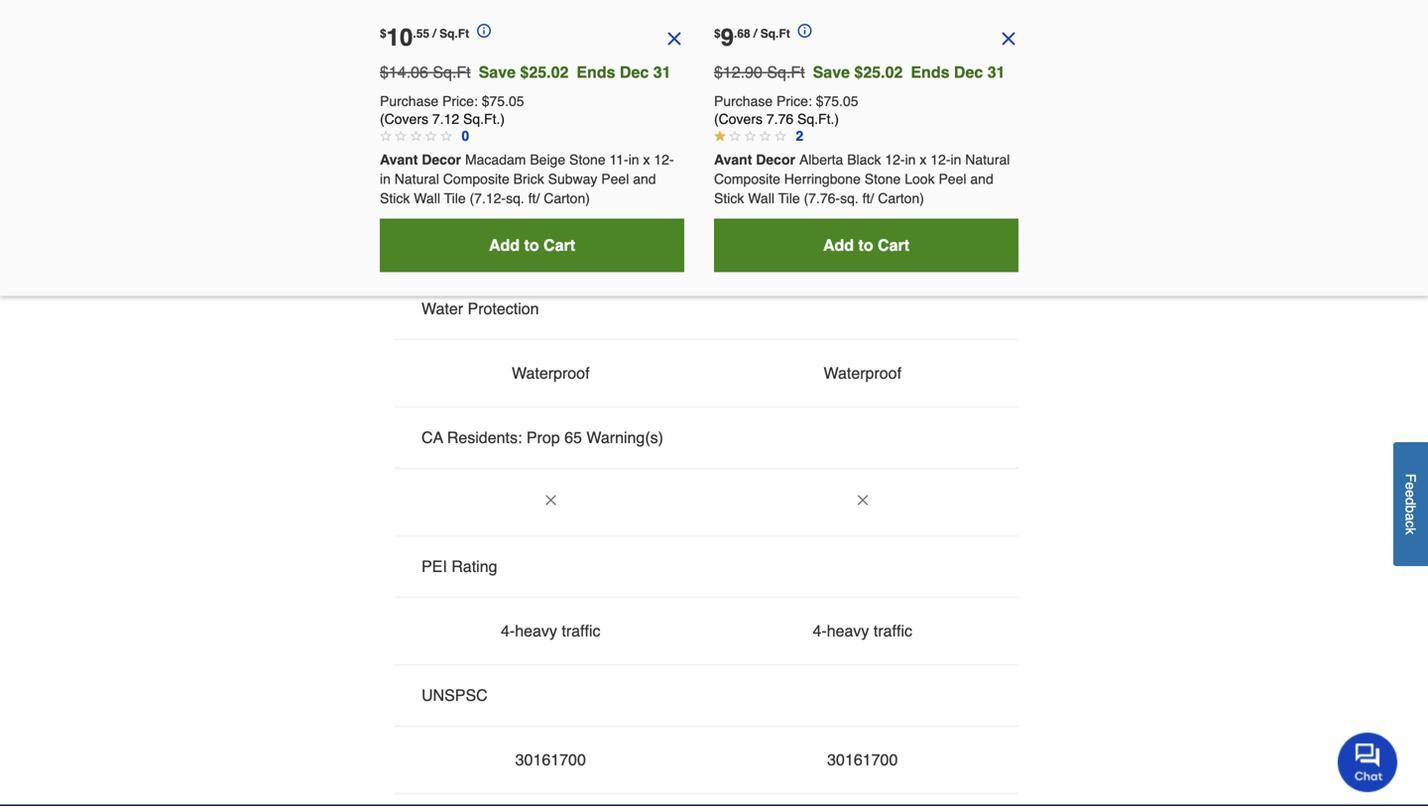 Task type: describe. For each thing, give the bounding box(es) containing it.
k
[[1403, 528, 1419, 535]]

natural inside macadam beige stone 11-in x 12- in natural composite brick subway peel and stick wall tile (7.12-sq. ft/ carton)
[[395, 171, 439, 187]]

purchase price: $75.05 (covers 7.76 sq.ft. )
[[714, 93, 859, 127]]

1 0 out of 5 stars image from the left
[[395, 130, 407, 142]]

1 add to cart from the left
[[489, 236, 575, 254]]

$12.90
[[714, 63, 763, 81]]

2 cart from the left
[[878, 236, 910, 254]]

2 5-year limited from the left
[[815, 106, 911, 125]]

5 0 out of 5 stars element from the left
[[440, 130, 452, 142]]

$25.02 for 10
[[520, 63, 569, 81]]

(7.12-
[[470, 191, 506, 207]]

2 4- from the left
[[813, 622, 827, 640]]

a
[[1403, 513, 1419, 521]]

in down purchase price: $75.05 (covers 7.12 sq.ft. )
[[380, 171, 391, 187]]

1 out of 5 stars image for third the 1 out of 5 stars 'element' from left
[[744, 130, 756, 142]]

1 out of 5 stars image for 4th the 1 out of 5 stars 'element' from the right
[[729, 130, 741, 142]]

info image for 10
[[469, 16, 491, 38]]

1 add from the left
[[489, 236, 520, 254]]

stick for natural
[[380, 191, 410, 207]]

2 0 out of 5 stars image from the left
[[410, 130, 422, 142]]

f
[[1403, 474, 1419, 482]]

1 4- from the left
[[501, 622, 515, 640]]

tile for herringbone
[[779, 191, 800, 207]]

alberta black 12-in x 12-in natural composite herringbone stone look peel and stick wall tile (7.76-sq. ft/ carton)
[[714, 152, 1014, 207]]

68
[[738, 27, 751, 41]]

$ 9 . 68 / sq.ft
[[714, 24, 790, 51]]

avant decor for composite
[[714, 152, 796, 168]]

7.12
[[432, 111, 460, 127]]

1 waterproof from the left
[[512, 364, 590, 383]]

ends for 9
[[911, 63, 950, 81]]

. for 10
[[413, 27, 416, 41]]

1 horizontal spatial no image
[[665, 29, 685, 49]]

11-
[[610, 152, 629, 168]]

7.76
[[767, 111, 794, 127]]

1 to from the left
[[524, 236, 539, 254]]

2 30161700 from the left
[[828, 751, 898, 769]]

alberta
[[800, 152, 844, 168]]

ft/ for brick
[[528, 191, 540, 207]]

/ for 10
[[433, 27, 436, 41]]

and for 12-
[[633, 171, 656, 187]]

1 5- from the left
[[503, 106, 517, 125]]

) for 9
[[835, 111, 839, 127]]

purchase price: $75.05 (covers 7.12 sq.ft. )
[[380, 93, 524, 127]]

10
[[387, 24, 413, 51]]

stone inside macadam beige stone 11-in x 12- in natural composite brick subway peel and stick wall tile (7.12-sq. ft/ carton)
[[570, 152, 606, 168]]

f e e d b a c k button
[[1394, 442, 1429, 566]]

in right "beige"
[[629, 152, 640, 168]]

composite inside macadam beige stone 11-in x 12- in natural composite brick subway peel and stick wall tile (7.12-sq. ft/ carton)
[[443, 171, 510, 187]]

black
[[847, 152, 881, 168]]

stick for composite
[[714, 191, 744, 207]]

2 n/a from the left
[[850, 235, 876, 254]]

in up look in the top of the page
[[905, 152, 916, 168]]

2 add to cart from the left
[[823, 236, 910, 254]]

and for in
[[971, 171, 994, 187]]

sq.ft. for 9
[[798, 111, 835, 127]]

9
[[721, 24, 734, 51]]

brick
[[514, 171, 544, 187]]

macadam beige stone 11-in x 12- in natural composite brick subway peel and stick wall tile (7.12-sq. ft/ carton)
[[380, 152, 674, 207]]

(covers for 10
[[380, 111, 429, 127]]

macadam
[[465, 152, 526, 168]]

2 heavy from the left
[[827, 622, 870, 640]]

3 0 out of 5 stars element from the left
[[410, 130, 422, 142]]

no image
[[999, 29, 1019, 49]]

/ for 9
[[754, 27, 757, 41]]

2 12- from the left
[[885, 152, 905, 168]]

wall for composite
[[748, 191, 775, 207]]

1 out of 5 stars image
[[760, 130, 771, 142]]

1 traffic from the left
[[562, 622, 601, 640]]

sq.ft up purchase price: $75.05 (covers 7.76 sq.ft. )
[[767, 63, 805, 81]]

2 year from the left
[[829, 106, 860, 125]]

$75.05 for 10
[[482, 93, 524, 109]]

avant for composite
[[714, 152, 752, 168]]

5 1 out of 5 stars element from the left
[[775, 130, 787, 142]]

rating
[[452, 558, 498, 576]]

(7.76-
[[804, 191, 840, 207]]

avant for natural
[[380, 152, 418, 168]]

1 heavy from the left
[[515, 622, 558, 640]]

ca residents: prop 65 warning(s)
[[422, 429, 664, 447]]

2 horizontal spatial no image
[[855, 493, 871, 509]]



Task type: vqa. For each thing, say whether or not it's contained in the screenshot.
right The "Model"
no



Task type: locate. For each thing, give the bounding box(es) containing it.
0 horizontal spatial 0 out of 5 stars image
[[380, 130, 392, 142]]

0 horizontal spatial x
[[643, 152, 650, 168]]

12- right black
[[885, 152, 905, 168]]

1 save from the left
[[479, 63, 516, 81]]

1 horizontal spatial heavy
[[827, 622, 870, 640]]

decor down the 7.12
[[422, 152, 461, 168]]

sq.ft.
[[463, 111, 500, 127], [798, 111, 835, 127]]

$14.06 sq.ft save $25.02 ends dec 31
[[380, 63, 671, 81]]

limited up black
[[865, 106, 911, 125]]

1 out of 5 stars image
[[714, 130, 726, 142], [729, 130, 741, 142], [744, 130, 756, 142], [775, 130, 787, 142]]

avant decor down the 7.12
[[380, 152, 461, 168]]

. inside $ 10 . 55 / sq.ft
[[413, 27, 416, 41]]

ft/ down black
[[863, 191, 874, 207]]

0 horizontal spatial add to cart
[[489, 236, 575, 254]]

1 decor from the left
[[422, 152, 461, 168]]

sq. inside alberta black 12-in x 12-in natural composite herringbone stone look peel and stick wall tile (7.76-sq. ft/ carton)
[[840, 191, 859, 207]]

0 vertical spatial stone
[[570, 152, 606, 168]]

2 0 out of 5 stars element from the left
[[395, 130, 407, 142]]

1 horizontal spatial sq.ft.
[[798, 111, 835, 127]]

carton) inside macadam beige stone 11-in x 12- in natural composite brick subway peel and stick wall tile (7.12-sq. ft/ carton)
[[544, 191, 590, 207]]

2 1 out of 5 stars image from the left
[[729, 130, 741, 142]]

decor
[[422, 152, 461, 168], [756, 152, 796, 168]]

1 composite from the left
[[443, 171, 510, 187]]

1 horizontal spatial add to cart button
[[714, 219, 1019, 272]]

sq.ft inside $ 9 . 68 / sq.ft
[[761, 27, 790, 41]]

$75.05 inside purchase price: $75.05 (covers 7.76 sq.ft. )
[[816, 93, 859, 109]]

1 ends from the left
[[577, 63, 616, 81]]

avant down purchase price: $75.05 (covers 7.12 sq.ft. )
[[380, 152, 418, 168]]

4 0 out of 5 stars element from the left
[[425, 130, 437, 142]]

stick left '(7.12-' on the left of the page
[[380, 191, 410, 207]]

0 out of 5 stars image down $14.06 on the left of the page
[[380, 130, 392, 142]]

1 avant from the left
[[380, 152, 418, 168]]

0 horizontal spatial sq.ft.
[[463, 111, 500, 127]]

tile inside alberta black 12-in x 12-in natural composite herringbone stone look peel and stick wall tile (7.76-sq. ft/ carton)
[[779, 191, 800, 207]]

0 horizontal spatial 0 out of 5 stars image
[[395, 130, 407, 142]]

1 horizontal spatial sq.
[[840, 191, 859, 207]]

stick inside alberta black 12-in x 12-in natural composite herringbone stone look peel and stick wall tile (7.76-sq. ft/ carton)
[[714, 191, 744, 207]]

0 horizontal spatial no image
[[543, 493, 559, 509]]

0 horizontal spatial stick
[[380, 191, 410, 207]]

ft/
[[528, 191, 540, 207], [863, 191, 874, 207]]

tile left (7.76-
[[779, 191, 800, 207]]

0 horizontal spatial peel
[[602, 171, 629, 187]]

purchase inside purchase price: $75.05 (covers 7.76 sq.ft. )
[[714, 93, 773, 109]]

1 horizontal spatial avant
[[714, 152, 752, 168]]

c
[[1403, 521, 1419, 528]]

1 avant decor from the left
[[380, 152, 461, 168]]

1 horizontal spatial limited
[[865, 106, 911, 125]]

0 horizontal spatial wall
[[414, 191, 440, 207]]

water protection
[[422, 300, 539, 318]]

1 31 from the left
[[654, 63, 671, 81]]

2 0 out of 5 stars image from the left
[[425, 130, 437, 142]]

0 horizontal spatial sq.
[[506, 191, 525, 207]]

1 / from the left
[[433, 27, 436, 41]]

$ for 10
[[380, 27, 387, 41]]

5- down $14.06 sq.ft save $25.02 ends dec 31
[[503, 106, 517, 125]]

1 horizontal spatial 4-heavy traffic
[[813, 622, 913, 640]]

0 horizontal spatial 5-
[[503, 106, 517, 125]]

stick left (7.76-
[[714, 191, 744, 207]]

1 horizontal spatial dec
[[954, 63, 983, 81]]

limited up "beige"
[[553, 106, 599, 125]]

limited
[[553, 106, 599, 125], [865, 106, 911, 125]]

save up purchase price: $75.05 (covers 7.76 sq.ft. )
[[813, 63, 850, 81]]

0 horizontal spatial 4-heavy traffic
[[501, 622, 601, 640]]

2 stick from the left
[[714, 191, 744, 207]]

1 out of 5 stars image for 1st the 1 out of 5 stars 'element' from left
[[714, 130, 726, 142]]

4-heavy traffic
[[501, 622, 601, 640], [813, 622, 913, 640]]

sq.
[[506, 191, 525, 207], [840, 191, 859, 207]]

1 horizontal spatial avant decor
[[714, 152, 796, 168]]

2 traffic from the left
[[874, 622, 913, 640]]

purchase
[[380, 93, 439, 109], [714, 93, 773, 109]]

avant decor
[[380, 152, 461, 168], [714, 152, 796, 168]]

price:
[[443, 93, 478, 109], [777, 93, 812, 109]]

5-
[[503, 106, 517, 125], [815, 106, 829, 125]]

2 $ from the left
[[714, 27, 721, 41]]

ft/ inside macadam beige stone 11-in x 12- in natural composite brick subway peel and stick wall tile (7.12-sq. ft/ carton)
[[528, 191, 540, 207]]

2 decor from the left
[[756, 152, 796, 168]]

price: for 10
[[443, 93, 478, 109]]

0 horizontal spatial 12-
[[654, 152, 674, 168]]

$12.90 sq.ft save $25.02 ends dec 31
[[714, 63, 1006, 81]]

ft/ down brick
[[528, 191, 540, 207]]

$ 10 . 55 / sq.ft
[[380, 24, 469, 51]]

wall for natural
[[414, 191, 440, 207]]

info image right 55
[[469, 16, 491, 38]]

) inside purchase price: $75.05 (covers 7.76 sq.ft. )
[[835, 111, 839, 127]]

dec
[[620, 63, 649, 81], [954, 63, 983, 81]]

and right subway on the left top of the page
[[633, 171, 656, 187]]

wall
[[414, 191, 440, 207], [748, 191, 775, 207]]

f e e d b a c k
[[1403, 474, 1419, 535]]

4 1 out of 5 stars element from the left
[[760, 130, 771, 142]]

0 horizontal spatial /
[[433, 27, 436, 41]]

sq. down brick
[[506, 191, 525, 207]]

waterproof
[[512, 364, 590, 383], [824, 364, 902, 383]]

1 n/a from the left
[[538, 235, 564, 254]]

$75.05 down $12.90 sq.ft save $25.02 ends dec 31
[[816, 93, 859, 109]]

0 horizontal spatial 4-
[[501, 622, 515, 640]]

0 horizontal spatial ft/
[[528, 191, 540, 207]]

2 / from the left
[[754, 27, 757, 41]]

$25.02
[[520, 63, 569, 81], [855, 63, 903, 81]]

n/a
[[538, 235, 564, 254], [850, 235, 876, 254]]

1 tile from the left
[[444, 191, 466, 207]]

0 horizontal spatial traffic
[[562, 622, 601, 640]]

to down alberta black 12-in x 12-in natural composite herringbone stone look peel and stick wall tile (7.76-sq. ft/ carton)
[[859, 236, 874, 254]]

decor for composite
[[756, 152, 796, 168]]

beige
[[530, 152, 566, 168]]

31 down no icon
[[988, 63, 1006, 81]]

x inside macadam beige stone 11-in x 12- in natural composite brick subway peel and stick wall tile (7.12-sq. ft/ carton)
[[643, 152, 650, 168]]

and inside alberta black 12-in x 12-in natural composite herringbone stone look peel and stick wall tile (7.76-sq. ft/ carton)
[[971, 171, 994, 187]]

1 $75.05 from the left
[[482, 93, 524, 109]]

0 horizontal spatial to
[[524, 236, 539, 254]]

2 $25.02 from the left
[[855, 63, 903, 81]]

1 $ from the left
[[380, 27, 387, 41]]

2 (covers from the left
[[714, 111, 763, 127]]

$ inside $ 9 . 68 / sq.ft
[[714, 27, 721, 41]]

1 horizontal spatial to
[[859, 236, 874, 254]]

. up $14.06 on the left of the page
[[413, 27, 416, 41]]

protection
[[468, 300, 539, 318]]

0 horizontal spatial 5-year limited
[[503, 106, 599, 125]]

1 e from the top
[[1403, 482, 1419, 490]]

0 out of 5 stars image
[[395, 130, 407, 142], [410, 130, 422, 142], [440, 130, 452, 142]]

2 limited from the left
[[865, 106, 911, 125]]

1 30161700 from the left
[[516, 751, 586, 769]]

2 ) from the left
[[835, 111, 839, 127]]

. inside $ 9 . 68 / sq.ft
[[734, 27, 738, 41]]

add down (7.76-
[[823, 236, 854, 254]]

sq.ft right 68
[[761, 27, 790, 41]]

sq.ft. for 10
[[463, 111, 500, 127]]

0 horizontal spatial heavy
[[515, 622, 558, 640]]

stone
[[570, 152, 606, 168], [865, 171, 901, 187]]

$25.02 for 9
[[855, 63, 903, 81]]

0 horizontal spatial avant
[[380, 152, 418, 168]]

0 horizontal spatial tile
[[444, 191, 466, 207]]

stone down black
[[865, 171, 901, 187]]

save up purchase price: $75.05 (covers 7.12 sq.ft. )
[[479, 63, 516, 81]]

2 avant from the left
[[714, 152, 752, 168]]

31
[[654, 63, 671, 81], [988, 63, 1006, 81]]

55
[[416, 27, 430, 41]]

0 horizontal spatial stone
[[570, 152, 606, 168]]

2 horizontal spatial 12-
[[931, 152, 951, 168]]

1 horizontal spatial save
[[813, 63, 850, 81]]

2
[[796, 128, 804, 144]]

1 and from the left
[[633, 171, 656, 187]]

(covers inside purchase price: $75.05 (covers 7.12 sq.ft. )
[[380, 111, 429, 127]]

0 horizontal spatial year
[[517, 106, 548, 125]]

1 horizontal spatial 12-
[[885, 152, 905, 168]]

year
[[517, 106, 548, 125], [829, 106, 860, 125]]

sq.ft
[[440, 27, 469, 41], [761, 27, 790, 41], [433, 63, 471, 81], [767, 63, 805, 81]]

sq.ft. inside purchase price: $75.05 (covers 7.76 sq.ft. )
[[798, 111, 835, 127]]

1 horizontal spatial $25.02
[[855, 63, 903, 81]]

$14.06
[[380, 63, 429, 81]]

n/a down alberta black 12-in x 12-in natural composite herringbone stone look peel and stick wall tile (7.76-sq. ft/ carton)
[[850, 235, 876, 254]]

1 4-heavy traffic from the left
[[501, 622, 601, 640]]

b
[[1403, 506, 1419, 513]]

sq.ft. inside purchase price: $75.05 (covers 7.12 sq.ft. )
[[463, 111, 500, 127]]

1 purchase from the left
[[380, 93, 439, 109]]

purchase for 10
[[380, 93, 439, 109]]

0 horizontal spatial ends
[[577, 63, 616, 81]]

2 1 out of 5 stars element from the left
[[729, 130, 741, 142]]

2 e from the top
[[1403, 490, 1419, 498]]

1 horizontal spatial 5-
[[815, 106, 829, 125]]

12- inside macadam beige stone 11-in x 12- in natural composite brick subway peel and stick wall tile (7.12-sq. ft/ carton)
[[654, 152, 674, 168]]

wall left (7.76-
[[748, 191, 775, 207]]

composite down 1 out of 5 stars image
[[714, 171, 781, 187]]

pei
[[422, 558, 447, 576]]

0 horizontal spatial (covers
[[380, 111, 429, 127]]

2 add from the left
[[823, 236, 854, 254]]

save for 9
[[813, 63, 850, 81]]

carton) inside alberta black 12-in x 12-in natural composite herringbone stone look peel and stick wall tile (7.76-sq. ft/ carton)
[[878, 191, 925, 207]]

12-
[[654, 152, 674, 168], [885, 152, 905, 168], [931, 152, 951, 168]]

price: up the 7.12
[[443, 93, 478, 109]]

0 horizontal spatial add
[[489, 236, 520, 254]]

dec for 9
[[954, 63, 983, 81]]

2 4-heavy traffic from the left
[[813, 622, 913, 640]]

1 1 out of 5 stars element from the left
[[714, 130, 726, 142]]

decor for natural
[[422, 152, 461, 168]]

1 5-year limited from the left
[[503, 106, 599, 125]]

1 horizontal spatial /
[[754, 27, 757, 41]]

) up macadam
[[500, 111, 505, 127]]

) up alberta
[[835, 111, 839, 127]]

sq.ft inside $ 10 . 55 / sq.ft
[[440, 27, 469, 41]]

tile inside macadam beige stone 11-in x 12- in natural composite brick subway peel and stick wall tile (7.12-sq. ft/ carton)
[[444, 191, 466, 207]]

$25.02 up black
[[855, 63, 903, 81]]

2 to from the left
[[859, 236, 874, 254]]

1 horizontal spatial cart
[[878, 236, 910, 254]]

info image right 68
[[790, 16, 812, 38]]

0 horizontal spatial .
[[413, 27, 416, 41]]

31 for 10
[[654, 63, 671, 81]]

0 horizontal spatial limited
[[553, 106, 599, 125]]

sq.ft. up 0
[[463, 111, 500, 127]]

0 out of 5 stars image
[[380, 130, 392, 142], [425, 130, 437, 142]]

5-year limited down $12.90 sq.ft save $25.02 ends dec 31
[[815, 106, 911, 125]]

1 horizontal spatial peel
[[939, 171, 967, 187]]

1 horizontal spatial $75.05
[[816, 93, 859, 109]]

2 ft/ from the left
[[863, 191, 874, 207]]

0 horizontal spatial dec
[[620, 63, 649, 81]]

dec for 10
[[620, 63, 649, 81]]

stone up subway on the left top of the page
[[570, 152, 606, 168]]

0 horizontal spatial $
[[380, 27, 387, 41]]

2 x from the left
[[920, 152, 927, 168]]

look
[[905, 171, 935, 187]]

1 horizontal spatial 5-year limited
[[815, 106, 911, 125]]

2 sq. from the left
[[840, 191, 859, 207]]

0 out of 5 stars image for fourth the 0 out of 5 stars element from left
[[425, 130, 437, 142]]

3 1 out of 5 stars element from the left
[[744, 130, 756, 142]]

add to cart
[[489, 236, 575, 254], [823, 236, 910, 254]]

info image
[[469, 16, 491, 38], [790, 16, 812, 38]]

.
[[413, 27, 416, 41], [734, 27, 738, 41]]

ends
[[577, 63, 616, 81], [911, 63, 950, 81]]

2 sq.ft. from the left
[[798, 111, 835, 127]]

$ for 9
[[714, 27, 721, 41]]

0 horizontal spatial decor
[[422, 152, 461, 168]]

1 horizontal spatial natural
[[966, 152, 1010, 168]]

peel down 11-
[[602, 171, 629, 187]]

add to cart button down '(7.12-' on the left of the page
[[380, 219, 685, 272]]

12- up look in the top of the page
[[931, 152, 951, 168]]

5-year limited
[[503, 106, 599, 125], [815, 106, 911, 125]]

3 1 out of 5 stars image from the left
[[744, 130, 756, 142]]

1 peel from the left
[[602, 171, 629, 187]]

heavy
[[515, 622, 558, 640], [827, 622, 870, 640]]

peel inside macadam beige stone 11-in x 12- in natural composite brick subway peel and stick wall tile (7.12-sq. ft/ carton)
[[602, 171, 629, 187]]

0 horizontal spatial composite
[[443, 171, 510, 187]]

1 horizontal spatial ft/
[[863, 191, 874, 207]]

1 limited from the left
[[553, 106, 599, 125]]

and
[[633, 171, 656, 187], [971, 171, 994, 187]]

0 out of 5 stars element
[[380, 130, 392, 142], [395, 130, 407, 142], [410, 130, 422, 142], [425, 130, 437, 142], [440, 130, 452, 142]]

1 horizontal spatial traffic
[[874, 622, 913, 640]]

1 horizontal spatial price:
[[777, 93, 812, 109]]

ends for 10
[[577, 63, 616, 81]]

0 horizontal spatial and
[[633, 171, 656, 187]]

subway
[[548, 171, 598, 187]]

1 out of 5 stars element
[[714, 130, 726, 142], [729, 130, 741, 142], [744, 130, 756, 142], [760, 130, 771, 142], [775, 130, 787, 142]]

1 info image from the left
[[469, 16, 491, 38]]

1 horizontal spatial composite
[[714, 171, 781, 187]]

peel
[[602, 171, 629, 187], [939, 171, 967, 187]]

tile
[[444, 191, 466, 207], [779, 191, 800, 207]]

$25.02 up "beige"
[[520, 63, 569, 81]]

unspsc
[[422, 687, 488, 705]]

0 horizontal spatial $75.05
[[482, 93, 524, 109]]

2 5- from the left
[[815, 106, 829, 125]]

peel for look
[[939, 171, 967, 187]]

to
[[524, 236, 539, 254], [859, 236, 874, 254]]

carton) down look in the top of the page
[[878, 191, 925, 207]]

add
[[489, 236, 520, 254], [823, 236, 854, 254]]

$ left 68
[[714, 27, 721, 41]]

cart down subway on the left top of the page
[[544, 236, 575, 254]]

ft/ for stone
[[863, 191, 874, 207]]

carton) for look
[[878, 191, 925, 207]]

1 horizontal spatial .
[[734, 27, 738, 41]]

and inside macadam beige stone 11-in x 12- in natural composite brick subway peel and stick wall tile (7.12-sq. ft/ carton)
[[633, 171, 656, 187]]

1 12- from the left
[[654, 152, 674, 168]]

0 out of 5 stars image for 1st the 0 out of 5 stars element
[[380, 130, 392, 142]]

natural
[[966, 152, 1010, 168], [395, 171, 439, 187]]

price: up 7.76 at the right top
[[777, 93, 812, 109]]

in
[[629, 152, 640, 168], [905, 152, 916, 168], [951, 152, 962, 168], [380, 171, 391, 187]]

peel right look in the top of the page
[[939, 171, 967, 187]]

1 horizontal spatial stone
[[865, 171, 901, 187]]

$75.05
[[482, 93, 524, 109], [816, 93, 859, 109]]

wall inside macadam beige stone 11-in x 12- in natural composite brick subway peel and stick wall tile (7.12-sq. ft/ carton)
[[414, 191, 440, 207]]

carton) for subway
[[544, 191, 590, 207]]

no image
[[665, 29, 685, 49], [543, 493, 559, 509], [855, 493, 871, 509]]

1 ft/ from the left
[[528, 191, 540, 207]]

n/a down brick
[[538, 235, 564, 254]]

1 horizontal spatial )
[[835, 111, 839, 127]]

in right black
[[951, 152, 962, 168]]

2 purchase from the left
[[714, 93, 773, 109]]

ft/ inside alberta black 12-in x 12-in natural composite herringbone stone look peel and stick wall tile (7.76-sq. ft/ carton)
[[863, 191, 874, 207]]

0 horizontal spatial waterproof
[[512, 364, 590, 383]]

wall left '(7.12-' on the left of the page
[[414, 191, 440, 207]]

e up b
[[1403, 490, 1419, 498]]

1 horizontal spatial add
[[823, 236, 854, 254]]

1 horizontal spatial add to cart
[[823, 236, 910, 254]]

and right look in the top of the page
[[971, 171, 994, 187]]

0 horizontal spatial )
[[500, 111, 505, 127]]

1 sq. from the left
[[506, 191, 525, 207]]

composite inside alberta black 12-in x 12-in natural composite herringbone stone look peel and stick wall tile (7.76-sq. ft/ carton)
[[714, 171, 781, 187]]

pei rating
[[422, 558, 498, 576]]

) for 10
[[500, 111, 505, 127]]

tile for composite
[[444, 191, 466, 207]]

1 horizontal spatial decor
[[756, 152, 796, 168]]

2 $75.05 from the left
[[816, 93, 859, 109]]

/ right 68
[[754, 27, 757, 41]]

. for 9
[[734, 27, 738, 41]]

price: for 9
[[777, 93, 812, 109]]

1 horizontal spatial year
[[829, 106, 860, 125]]

1 horizontal spatial info image
[[790, 16, 812, 38]]

x
[[643, 152, 650, 168], [920, 152, 927, 168]]

cart
[[544, 236, 575, 254], [878, 236, 910, 254]]

x up look in the top of the page
[[920, 152, 927, 168]]

0 horizontal spatial n/a
[[538, 235, 564, 254]]

1 horizontal spatial n/a
[[850, 235, 876, 254]]

1 vertical spatial natural
[[395, 171, 439, 187]]

(covers up 1 out of 5 stars image
[[714, 111, 763, 127]]

2 wall from the left
[[748, 191, 775, 207]]

1 horizontal spatial waterproof
[[824, 364, 902, 383]]

/ inside $ 9 . 68 / sq.ft
[[754, 27, 757, 41]]

1 out of 5 stars image for 1st the 1 out of 5 stars 'element' from the right
[[775, 130, 787, 142]]

sq.ft right 55
[[440, 27, 469, 41]]

year down $12.90 sq.ft save $25.02 ends dec 31
[[829, 106, 860, 125]]

herringbone
[[785, 171, 861, 187]]

1 $25.02 from the left
[[520, 63, 569, 81]]

cart down look in the top of the page
[[878, 236, 910, 254]]

peel inside alberta black 12-in x 12-in natural composite herringbone stone look peel and stick wall tile (7.76-sq. ft/ carton)
[[939, 171, 967, 187]]

1 cart from the left
[[544, 236, 575, 254]]

carton)
[[544, 191, 590, 207], [878, 191, 925, 207]]

5- right 7.76 at the right top
[[815, 106, 829, 125]]

e
[[1403, 482, 1419, 490], [1403, 490, 1419, 498]]

1 horizontal spatial purchase
[[714, 93, 773, 109]]

/ right 55
[[433, 27, 436, 41]]

e up d
[[1403, 482, 1419, 490]]

0 out of 5 stars image down the 7.12
[[425, 130, 437, 142]]

peel for subway
[[602, 171, 629, 187]]

price: inside purchase price: $75.05 (covers 7.76 sq.ft. )
[[777, 93, 812, 109]]

water
[[422, 300, 463, 318]]

1 vertical spatial stone
[[865, 171, 901, 187]]

2 horizontal spatial 0 out of 5 stars image
[[440, 130, 452, 142]]

30161700
[[516, 751, 586, 769], [828, 751, 898, 769]]

tile left '(7.12-' on the left of the page
[[444, 191, 466, 207]]

2 31 from the left
[[988, 63, 1006, 81]]

) inside purchase price: $75.05 (covers 7.12 sq.ft. )
[[500, 111, 505, 127]]

0 vertical spatial natural
[[966, 152, 1010, 168]]

1 x from the left
[[643, 152, 650, 168]]

stick inside macadam beige stone 11-in x 12- in natural composite brick subway peel and stick wall tile (7.12-sq. ft/ carton)
[[380, 191, 410, 207]]

2 dec from the left
[[954, 63, 983, 81]]

to down brick
[[524, 236, 539, 254]]

1 0 out of 5 stars element from the left
[[380, 130, 392, 142]]

purchase inside purchase price: $75.05 (covers 7.12 sq.ft. )
[[380, 93, 439, 109]]

d
[[1403, 498, 1419, 506]]

2 save from the left
[[813, 63, 850, 81]]

save
[[479, 63, 516, 81], [813, 63, 850, 81]]

x right 11-
[[643, 152, 650, 168]]

wall inside alberta black 12-in x 12-in natural composite herringbone stone look peel and stick wall tile (7.76-sq. ft/ carton)
[[748, 191, 775, 207]]

/ inside $ 10 . 55 / sq.ft
[[433, 27, 436, 41]]

sq. for (7.12-
[[506, 191, 525, 207]]

chat invite button image
[[1338, 732, 1399, 793]]

x inside alberta black 12-in x 12-in natural composite herringbone stone look peel and stick wall tile (7.76-sq. ft/ carton)
[[920, 152, 927, 168]]

1 horizontal spatial wall
[[748, 191, 775, 207]]

price: inside purchase price: $75.05 (covers 7.12 sq.ft. )
[[443, 93, 478, 109]]

1 horizontal spatial x
[[920, 152, 927, 168]]

decor down 1 out of 5 stars image
[[756, 152, 796, 168]]

4-
[[501, 622, 515, 640], [813, 622, 827, 640]]

avant decor down 1 out of 5 stars image
[[714, 152, 796, 168]]

1 horizontal spatial tile
[[779, 191, 800, 207]]

1 1 out of 5 stars image from the left
[[714, 130, 726, 142]]

2 tile from the left
[[779, 191, 800, 207]]

0 horizontal spatial price:
[[443, 93, 478, 109]]

sq.ft. up 2
[[798, 111, 835, 127]]

sq. inside macadam beige stone 11-in x 12- in natural composite brick subway peel and stick wall tile (7.12-sq. ft/ carton)
[[506, 191, 525, 207]]

avant down purchase price: $75.05 (covers 7.76 sq.ft. )
[[714, 152, 752, 168]]

year down $14.06 sq.ft save $25.02 ends dec 31
[[517, 106, 548, 125]]

0 horizontal spatial add to cart button
[[380, 219, 685, 272]]

add down '(7.12-' on the left of the page
[[489, 236, 520, 254]]

sq. down herringbone
[[840, 191, 859, 207]]

stick
[[380, 191, 410, 207], [714, 191, 744, 207]]

3 12- from the left
[[931, 152, 951, 168]]

0 horizontal spatial carton)
[[544, 191, 590, 207]]

0 horizontal spatial $25.02
[[520, 63, 569, 81]]

1 horizontal spatial $
[[714, 27, 721, 41]]

$75.05 inside purchase price: $75.05 (covers 7.12 sq.ft. )
[[482, 93, 524, 109]]

$ left 55
[[380, 27, 387, 41]]

1 carton) from the left
[[544, 191, 590, 207]]

0 horizontal spatial natural
[[395, 171, 439, 187]]

2 and from the left
[[971, 171, 994, 187]]

1 price: from the left
[[443, 93, 478, 109]]

1 sq.ft. from the left
[[463, 111, 500, 127]]

(covers left the 7.12
[[380, 111, 429, 127]]

(covers inside purchase price: $75.05 (covers 7.76 sq.ft. )
[[714, 111, 763, 127]]

0
[[462, 128, 469, 144]]

add to cart button
[[380, 219, 685, 272], [714, 219, 1019, 272]]

avant decor for natural
[[380, 152, 461, 168]]

2 waterproof from the left
[[824, 364, 902, 383]]

1 dec from the left
[[620, 63, 649, 81]]

1 add to cart button from the left
[[380, 219, 685, 272]]

info image for 9
[[790, 16, 812, 38]]

1 horizontal spatial 4-
[[813, 622, 827, 640]]

(covers for 9
[[714, 111, 763, 127]]

purchase down $12.90
[[714, 93, 773, 109]]

1 year from the left
[[517, 106, 548, 125]]

save for 10
[[479, 63, 516, 81]]

5-year limited up "beige"
[[503, 106, 599, 125]]

4 1 out of 5 stars image from the left
[[775, 130, 787, 142]]

1 0 out of 5 stars image from the left
[[380, 130, 392, 142]]

$ inside $ 10 . 55 / sq.ft
[[380, 27, 387, 41]]

1 horizontal spatial carton)
[[878, 191, 925, 207]]

add to cart down '(7.12-' on the left of the page
[[489, 236, 575, 254]]

0 horizontal spatial purchase
[[380, 93, 439, 109]]

$75.05 down $14.06 sq.ft save $25.02 ends dec 31
[[482, 93, 524, 109]]

warning(s)
[[587, 429, 664, 447]]

composite up '(7.12-' on the left of the page
[[443, 171, 510, 187]]

/
[[433, 27, 436, 41], [754, 27, 757, 41]]

1 . from the left
[[413, 27, 416, 41]]

composite
[[443, 171, 510, 187], [714, 171, 781, 187]]

add to cart down (7.76-
[[823, 236, 910, 254]]

0 horizontal spatial cart
[[544, 236, 575, 254]]

31 for 9
[[988, 63, 1006, 81]]

ca
[[422, 429, 443, 447]]

1 horizontal spatial stick
[[714, 191, 744, 207]]

residents:
[[447, 429, 522, 447]]

)
[[500, 111, 505, 127], [835, 111, 839, 127]]

prop
[[527, 429, 560, 447]]

2 . from the left
[[734, 27, 738, 41]]

65
[[565, 429, 582, 447]]

2 add to cart button from the left
[[714, 219, 1019, 272]]

0 horizontal spatial 30161700
[[516, 751, 586, 769]]

sq. for (7.76-
[[840, 191, 859, 207]]

$
[[380, 27, 387, 41], [714, 27, 721, 41]]

31 left $12.90
[[654, 63, 671, 81]]

$75.05 for 9
[[816, 93, 859, 109]]

1 horizontal spatial 31
[[988, 63, 1006, 81]]

avant
[[380, 152, 418, 168], [714, 152, 752, 168]]

0 horizontal spatial avant decor
[[380, 152, 461, 168]]

stone inside alberta black 12-in x 12-in natural composite herringbone stone look peel and stick wall tile (7.76-sq. ft/ carton)
[[865, 171, 901, 187]]

traffic
[[562, 622, 601, 640], [874, 622, 913, 640]]

add to cart button down (7.76-
[[714, 219, 1019, 272]]

carton) down subway on the left top of the page
[[544, 191, 590, 207]]

. up $12.90
[[734, 27, 738, 41]]

3 0 out of 5 stars image from the left
[[440, 130, 452, 142]]

natural inside alberta black 12-in x 12-in natural composite herringbone stone look peel and stick wall tile (7.76-sq. ft/ carton)
[[966, 152, 1010, 168]]

1 ) from the left
[[500, 111, 505, 127]]

sq.ft up purchase price: $75.05 (covers 7.12 sq.ft. )
[[433, 63, 471, 81]]

0 horizontal spatial 31
[[654, 63, 671, 81]]

(covers
[[380, 111, 429, 127], [714, 111, 763, 127]]

purchase down $14.06 on the left of the page
[[380, 93, 439, 109]]

1 horizontal spatial and
[[971, 171, 994, 187]]

12- right 11-
[[654, 152, 674, 168]]

purchase for 9
[[714, 93, 773, 109]]

2 peel from the left
[[939, 171, 967, 187]]



